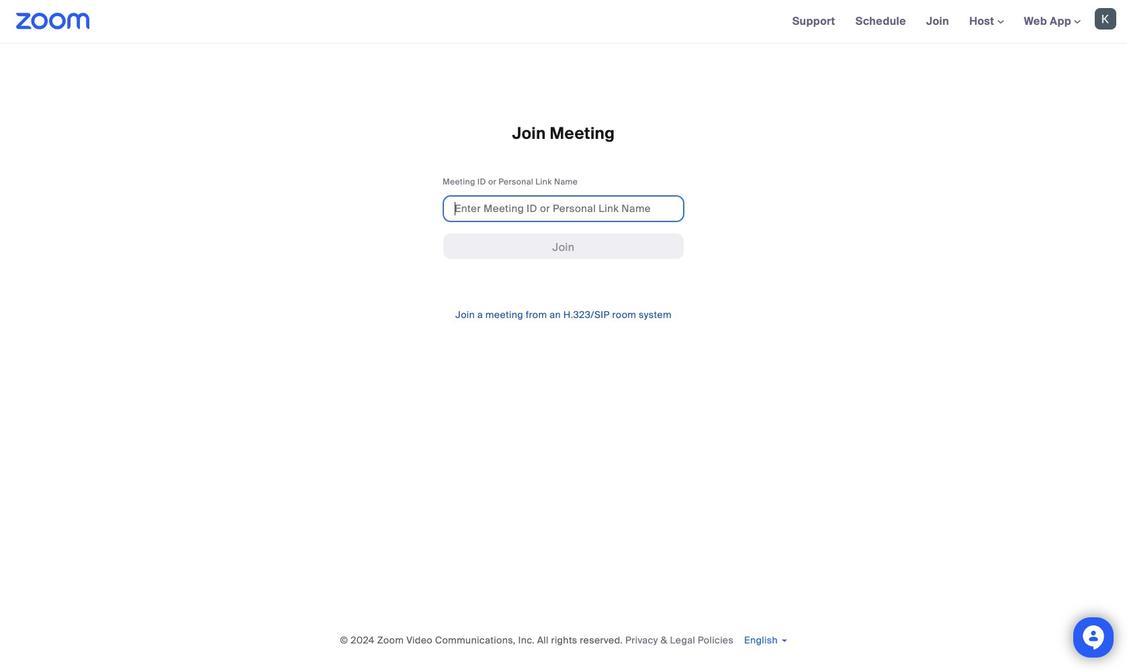 Task type: describe. For each thing, give the bounding box(es) containing it.
join for join link
[[926, 14, 949, 28]]

©
[[340, 635, 348, 647]]

web app button
[[1024, 14, 1081, 28]]

english button
[[744, 635, 787, 647]]

meeting
[[486, 309, 523, 321]]

all
[[537, 635, 549, 647]]

h.323/sip
[[563, 309, 610, 321]]

name
[[554, 177, 578, 188]]

0 horizontal spatial meeting
[[443, 177, 475, 188]]

system
[[639, 309, 672, 321]]

join meeting
[[512, 123, 615, 144]]

schedule link
[[845, 0, 916, 43]]

join button
[[443, 233, 684, 260]]

1 horizontal spatial meeting
[[550, 123, 615, 144]]

an
[[550, 309, 561, 321]]

support link
[[782, 0, 845, 43]]

© 2024 zoom video communications, inc. all rights reserved. privacy & legal policies
[[340, 635, 734, 647]]

link
[[536, 177, 552, 188]]

meeting id or personal link name
[[443, 177, 578, 188]]

host button
[[969, 14, 1004, 28]]

banner containing support
[[0, 0, 1127, 44]]

legal
[[670, 635, 695, 647]]

&
[[661, 635, 668, 647]]

schedule
[[856, 14, 906, 28]]

host
[[969, 14, 997, 28]]

english
[[744, 635, 778, 647]]

zoom logo image
[[16, 13, 90, 30]]

rights
[[551, 635, 577, 647]]



Task type: locate. For each thing, give the bounding box(es) containing it.
web
[[1024, 14, 1047, 28]]

join for join meeting
[[512, 123, 546, 144]]

privacy & legal policies link
[[625, 635, 734, 647]]

from
[[526, 309, 547, 321]]

Meeting ID or Personal Link Name text field
[[443, 195, 684, 222]]

2024
[[351, 635, 375, 647]]

inc.
[[518, 635, 535, 647]]

communications,
[[435, 635, 516, 647]]

join link
[[916, 0, 959, 43]]

app
[[1050, 14, 1071, 28]]

meetings navigation
[[782, 0, 1127, 44]]

a
[[477, 309, 483, 321]]

video
[[406, 635, 433, 647]]

join down meeting id or personal link name text field
[[552, 240, 575, 254]]

room
[[612, 309, 636, 321]]

or
[[488, 177, 496, 188]]

join left a
[[455, 309, 475, 321]]

reserved.
[[580, 635, 623, 647]]

support
[[792, 14, 835, 28]]

join for join a meeting from an h.323/sip room system
[[455, 309, 475, 321]]

meeting up name
[[550, 123, 615, 144]]

join inside meetings 'navigation'
[[926, 14, 949, 28]]

profile picture image
[[1095, 8, 1116, 30]]

banner
[[0, 0, 1127, 44]]

join
[[926, 14, 949, 28], [512, 123, 546, 144], [552, 240, 575, 254], [455, 309, 475, 321]]

meeting left id
[[443, 177, 475, 188]]

personal
[[499, 177, 533, 188]]

join a meeting from an h.323/sip room system
[[455, 309, 672, 321]]

meeting
[[550, 123, 615, 144], [443, 177, 475, 188]]

privacy
[[625, 635, 658, 647]]

id
[[477, 177, 486, 188]]

policies
[[698, 635, 734, 647]]

zoom
[[377, 635, 404, 647]]

join inside button
[[552, 240, 575, 254]]

0 vertical spatial meeting
[[550, 123, 615, 144]]

web app
[[1024, 14, 1071, 28]]

join up personal
[[512, 123, 546, 144]]

join a meeting from an h.323/sip room system link
[[455, 309, 672, 321]]

1 vertical spatial meeting
[[443, 177, 475, 188]]

join for join button at top
[[552, 240, 575, 254]]

join left 'host'
[[926, 14, 949, 28]]



Task type: vqa. For each thing, say whether or not it's contained in the screenshot.
"Zoom Logo"
yes



